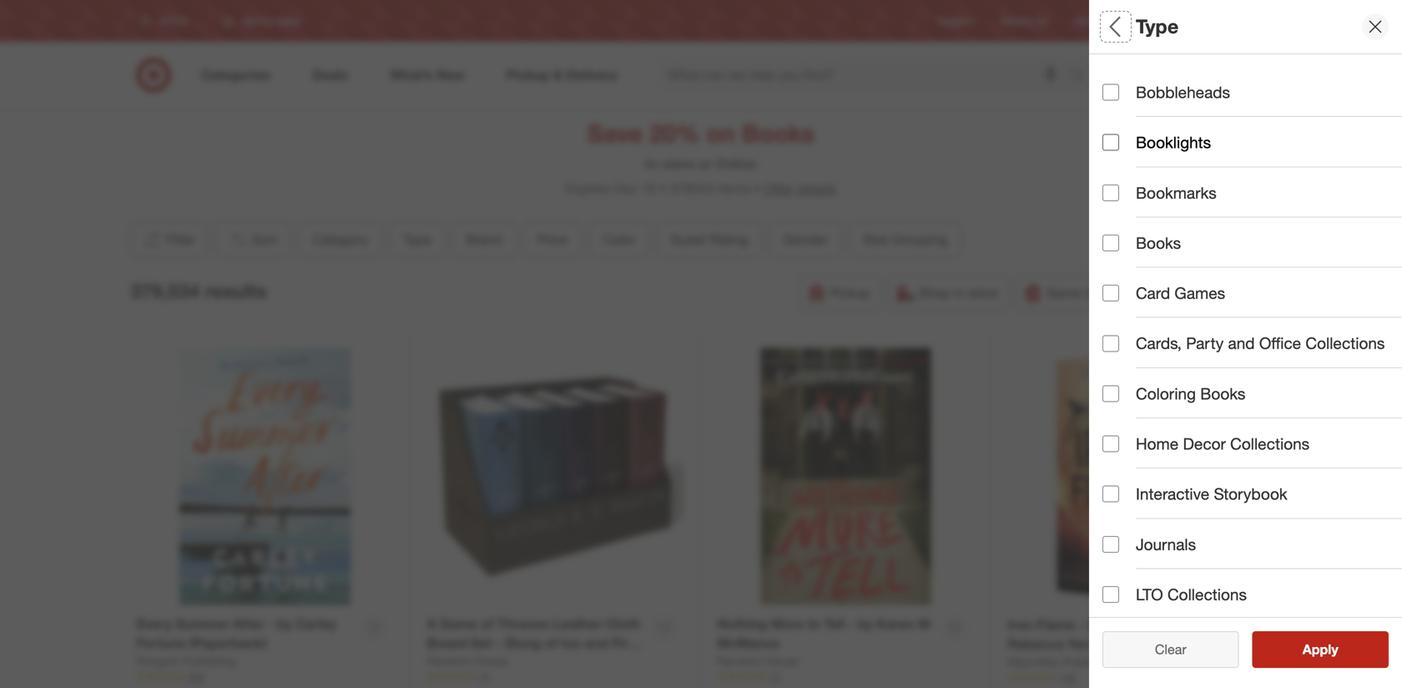 Task type: describe. For each thing, give the bounding box(es) containing it.
brand inside all filters dialog
[[1103, 188, 1149, 208]]

1 horizontal spatial brand button
[[1103, 171, 1403, 230]]

1 horizontal spatial gender button
[[1103, 405, 1403, 463]]

1 vertical spatial brand
[[467, 231, 503, 248]]

category inside all filters dialog
[[1103, 72, 1173, 91]]

16
[[642, 180, 657, 196]]

game
[[440, 616, 478, 632]]

boxed
[[427, 635, 467, 651]]

and inside "type" dialog
[[1229, 334, 1256, 353]]

ice
[[562, 635, 581, 651]]

to
[[808, 616, 821, 632]]

media
[[427, 673, 466, 688]]

after
[[233, 616, 264, 632]]

0 vertical spatial guest rating button
[[657, 221, 763, 258]]

shipping button
[[1178, 275, 1273, 312]]

2 vertical spatial type
[[403, 231, 432, 248]]

size inside all filters dialog
[[1103, 481, 1135, 500]]

LTO Collections checkbox
[[1103, 586, 1120, 603]]

tell
[[825, 616, 845, 632]]

shop in store
[[919, 285, 999, 301]]

Booklights checkbox
[[1103, 134, 1120, 151]]

cards,
[[1137, 334, 1182, 353]]

same day delivery button
[[1016, 275, 1171, 312]]

iron flame - (empyrean) - by rebecca yarros (hardcover) image
[[1008, 348, 1266, 606]]

delivery
[[1112, 285, 1160, 301]]

grouping inside all filters dialog
[[1139, 481, 1209, 500]]

same
[[1047, 285, 1082, 301]]

books inside save 20% on books in-store or online
[[742, 119, 815, 148]]

dec
[[614, 180, 638, 196]]

random house link for mcmanus
[[718, 653, 799, 670]]

weekly ad
[[1002, 15, 1049, 27]]

results for see results
[[1314, 641, 1357, 658]]

1 vertical spatial collections
[[1231, 434, 1310, 453]]

home decor collections
[[1137, 434, 1310, 453]]

0 horizontal spatial gender button
[[770, 221, 843, 258]]

filter button
[[130, 221, 208, 258]]

1 vertical spatial guest rating button
[[1103, 347, 1403, 405]]

0 vertical spatial size grouping
[[864, 231, 948, 248]]

0 vertical spatial color button
[[589, 221, 650, 258]]

or
[[699, 156, 713, 172]]

category button inside all filters dialog
[[1103, 54, 1403, 113]]

0 vertical spatial grouping
[[893, 231, 948, 248]]

size grouping inside all filters dialog
[[1103, 481, 1209, 500]]

interactive
[[1137, 484, 1210, 504]]

macmillan publishers link
[[1008, 654, 1119, 670]]

fire)
[[612, 635, 640, 651]]

0 vertical spatial collections
[[1306, 334, 1386, 353]]

pickup
[[830, 285, 871, 301]]

379534
[[670, 180, 715, 196]]

type dialog
[[1090, 0, 1403, 688]]

price inside all filters dialog
[[1103, 247, 1142, 266]]

by inside iron flame - (empyrean) - by rebecca yarros (hardcover)
[[1174, 617, 1189, 633]]

type inside "type" dialog
[[1137, 15, 1179, 38]]

by inside a game of thrones leather-cloth boxed set - (song of ice and fire) by  george r r martin (mixed media product)
[[427, 654, 442, 670]]

on
[[707, 119, 736, 148]]

1 horizontal spatial price button
[[1103, 230, 1403, 288]]

games
[[1175, 284, 1226, 303]]

Bookmarks checkbox
[[1103, 184, 1120, 201]]

0 vertical spatial of
[[481, 616, 494, 632]]

george
[[446, 654, 493, 670]]

every
[[137, 616, 172, 632]]

every summer after - by carley fortune (paperback) image
[[137, 348, 394, 605]]

(mixed
[[568, 654, 611, 670]]

shop
[[919, 285, 951, 301]]

storybook
[[1215, 484, 1288, 504]]

sort
[[252, 231, 278, 248]]

in-
[[646, 156, 663, 172]]

1 vertical spatial type button
[[389, 221, 446, 258]]

interactive storybook
[[1137, 484, 1288, 504]]

store inside save 20% on books in-store or online
[[663, 156, 696, 172]]

Home Decor Collections checkbox
[[1103, 436, 1120, 452]]

card
[[1137, 284, 1171, 303]]

random for nothing more to tell - by karen m mcmanus
[[718, 654, 762, 668]]

target circle link
[[1142, 14, 1198, 28]]

a game of thrones leather-cloth boxed set - (song of ice and fire) by  george r r martin (mixed media product) image
[[427, 348, 684, 605]]

apply
[[1303, 641, 1339, 658]]

target circle
[[1142, 15, 1198, 27]]

search button
[[1063, 57, 1103, 97]]

200
[[188, 670, 205, 683]]

Journals checkbox
[[1103, 536, 1120, 553]]

save
[[588, 119, 643, 148]]

0 horizontal spatial brand button
[[453, 221, 517, 258]]

macmillan publishers
[[1008, 655, 1119, 669]]

0 horizontal spatial price button
[[524, 221, 582, 258]]

by inside every summer after - by carley fortune (paperback)
[[277, 616, 292, 632]]

same day delivery
[[1047, 285, 1160, 301]]

save 20% on books in-store or online
[[588, 119, 815, 172]]

day
[[1086, 285, 1109, 301]]

ad
[[1037, 15, 1049, 27]]

pickup button
[[799, 275, 882, 312]]

iron
[[1008, 617, 1033, 633]]

search
[[1063, 69, 1103, 85]]

thrones
[[498, 616, 550, 632]]

What can we help you find? suggestions appear below search field
[[659, 57, 1075, 94]]

every summer after - by carley fortune (paperback)
[[137, 616, 337, 651]]

leather-
[[553, 616, 607, 632]]

booklights
[[1137, 133, 1212, 152]]

- inside every summer after - by carley fortune (paperback)
[[268, 616, 273, 632]]

flame
[[1037, 617, 1076, 633]]

Cards, Party and Office Collections checkbox
[[1103, 335, 1120, 352]]

- inside the nothing more to tell - by karen m mcmanus
[[849, 616, 855, 632]]

online
[[716, 156, 757, 172]]

Interactive Storybook checkbox
[[1103, 486, 1120, 502]]

circle
[[1173, 15, 1198, 27]]

iron flame - (empyrean) - by rebecca yarros (hardcover)
[[1008, 617, 1189, 652]]

apply button
[[1253, 631, 1390, 668]]

clear for clear all
[[1147, 641, 1179, 658]]

200 link
[[137, 670, 394, 684]]

1 horizontal spatial type button
[[1103, 113, 1403, 171]]

- inside a game of thrones leather-cloth boxed set - (song of ice and fire) by  george r r martin (mixed media product)
[[496, 635, 501, 651]]

a game of thrones leather-cloth boxed set - (song of ice and fire) by  george r r martin (mixed media product)
[[427, 616, 641, 688]]

mcmanus
[[718, 635, 780, 651]]

weekly ad link
[[1002, 14, 1049, 28]]

style button
[[1103, 580, 1403, 639]]

(hardcover)
[[1113, 636, 1186, 652]]

Card Games checkbox
[[1103, 285, 1120, 302]]

see
[[1286, 641, 1310, 658]]

(empyrean)
[[1089, 617, 1161, 633]]

lto
[[1137, 585, 1164, 604]]

karen
[[877, 616, 915, 632]]

1 vertical spatial category button
[[299, 221, 382, 258]]

expires
[[566, 180, 610, 196]]

0 horizontal spatial price
[[538, 231, 568, 248]]



Task type: vqa. For each thing, say whether or not it's contained in the screenshot.
"Shipping" button
yes



Task type: locate. For each thing, give the bounding box(es) containing it.
gender button up storybook
[[1103, 405, 1403, 463]]

1 vertical spatial guest rating
[[1103, 364, 1201, 383]]

1 horizontal spatial gender
[[1103, 422, 1159, 441]]

0 horizontal spatial guest rating button
[[657, 221, 763, 258]]

0 horizontal spatial books
[[742, 119, 815, 148]]

1 horizontal spatial and
[[1229, 334, 1256, 353]]

all filters dialog
[[1090, 0, 1403, 688]]

of
[[481, 616, 494, 632], [545, 635, 558, 651]]

1 horizontal spatial color button
[[1103, 288, 1403, 347]]

73
[[479, 670, 490, 683]]

summer
[[176, 616, 229, 632]]

house up 10
[[765, 654, 799, 668]]

0 vertical spatial store
[[663, 156, 696, 172]]

price down expires
[[538, 231, 568, 248]]

1 horizontal spatial store
[[969, 285, 999, 301]]

1 horizontal spatial random house link
[[718, 653, 799, 670]]

1 vertical spatial of
[[545, 635, 558, 651]]

2 vertical spatial collections
[[1168, 585, 1248, 604]]

guest down 379534
[[671, 231, 707, 248]]

1 vertical spatial rating
[[1152, 364, 1201, 383]]

offer details
[[764, 180, 837, 196]]

0 vertical spatial rating
[[710, 231, 749, 248]]

gender down coloring books option
[[1103, 422, 1159, 441]]

rating
[[710, 231, 749, 248], [1152, 364, 1201, 383]]

1 random house link from the left
[[427, 653, 509, 670]]

material button
[[1103, 522, 1403, 580]]

guest
[[671, 231, 707, 248], [1103, 364, 1148, 383]]

1 vertical spatial store
[[969, 285, 999, 301]]

2 r from the left
[[510, 654, 519, 670]]

0 horizontal spatial brand
[[467, 231, 503, 248]]

1 r from the left
[[496, 654, 506, 670]]

1 vertical spatial and
[[585, 635, 608, 651]]

size down home decor collections option
[[1103, 481, 1135, 500]]

1 horizontal spatial results
[[1314, 641, 1357, 658]]

0 horizontal spatial r
[[496, 654, 506, 670]]

product)
[[470, 673, 525, 688]]

0 horizontal spatial size grouping
[[864, 231, 948, 248]]

type
[[1137, 15, 1179, 38], [1103, 130, 1138, 149], [403, 231, 432, 248]]

a game of thrones leather-cloth boxed set - (song of ice and fire) by  george r r martin (mixed media product) link
[[427, 615, 645, 688]]

0 horizontal spatial category
[[313, 231, 368, 248]]

color inside all filters dialog
[[1103, 305, 1144, 325]]

color down dec
[[603, 231, 636, 248]]

guest inside all filters dialog
[[1103, 364, 1148, 383]]

of left 'ice'
[[545, 635, 558, 651]]

clear all button
[[1103, 631, 1240, 668]]

2 random house link from the left
[[718, 653, 799, 670]]

coloring books
[[1137, 384, 1246, 403]]

publishing
[[182, 654, 237, 668]]

registry
[[938, 15, 975, 27]]

clear all
[[1147, 641, 1196, 658]]

1 house from the left
[[475, 654, 509, 668]]

size grouping button inside all filters dialog
[[1103, 463, 1403, 522]]

1 horizontal spatial of
[[545, 635, 558, 651]]

brand button
[[1103, 171, 1403, 230], [453, 221, 517, 258]]

random house down the mcmanus
[[718, 654, 799, 668]]

1 vertical spatial gender button
[[1103, 405, 1403, 463]]

146
[[1060, 671, 1077, 684]]

1 horizontal spatial house
[[765, 654, 799, 668]]

store
[[663, 156, 696, 172], [969, 285, 999, 301]]

decor
[[1184, 434, 1227, 453]]

party
[[1187, 334, 1224, 353]]

0 vertical spatial results
[[205, 280, 267, 303]]

registry link
[[938, 14, 975, 28]]

Coloring Books checkbox
[[1103, 385, 1120, 402]]

1 horizontal spatial random
[[718, 654, 762, 668]]

random house link for -
[[427, 653, 509, 670]]

0 horizontal spatial size
[[864, 231, 889, 248]]

see results button
[[1253, 631, 1390, 668]]

0 vertical spatial brand
[[1103, 188, 1149, 208]]

penguin
[[137, 654, 179, 668]]

macmillan
[[1008, 655, 1062, 669]]

color down card games option
[[1103, 305, 1144, 325]]

of up set
[[481, 616, 494, 632]]

random house link down the mcmanus
[[718, 653, 799, 670]]

- up yarros on the bottom right
[[1080, 617, 1085, 633]]

1 horizontal spatial brand
[[1103, 188, 1149, 208]]

material
[[1103, 539, 1165, 558]]

10
[[770, 670, 781, 683]]

rating up coloring
[[1152, 364, 1201, 383]]

collections right office
[[1306, 334, 1386, 353]]

1 horizontal spatial guest
[[1103, 364, 1148, 383]]

r down '(song' on the bottom of page
[[510, 654, 519, 670]]

target
[[1142, 15, 1170, 27]]

1 vertical spatial size grouping button
[[1103, 463, 1403, 522]]

1 horizontal spatial guest rating button
[[1103, 347, 1403, 405]]

size grouping button down home decor collections
[[1103, 463, 1403, 522]]

guest rating down 379534 items in the top of the page
[[671, 231, 749, 248]]

1 horizontal spatial size
[[1103, 481, 1135, 500]]

rating down items
[[710, 231, 749, 248]]

store right in at the top right of the page
[[969, 285, 999, 301]]

by left carley
[[277, 616, 292, 632]]

grouping
[[893, 231, 948, 248], [1139, 481, 1209, 500]]

0 horizontal spatial guest rating
[[671, 231, 749, 248]]

collections up storybook
[[1231, 434, 1310, 453]]

all
[[1103, 15, 1126, 38]]

0 vertical spatial type button
[[1103, 113, 1403, 171]]

books up home decor collections
[[1201, 384, 1246, 403]]

martin
[[523, 654, 565, 670]]

store left or
[[663, 156, 696, 172]]

0 vertical spatial guest
[[671, 231, 707, 248]]

house
[[475, 654, 509, 668], [765, 654, 799, 668]]

2 vertical spatial books
[[1201, 384, 1246, 403]]

1 horizontal spatial size grouping
[[1103, 481, 1209, 500]]

1 vertical spatial gender
[[1103, 422, 1159, 441]]

2 clear from the left
[[1156, 641, 1187, 658]]

set
[[471, 635, 492, 651]]

size grouping button up shop
[[850, 221, 962, 258]]

0 horizontal spatial random
[[427, 654, 472, 668]]

random house link down set
[[427, 653, 509, 670]]

1 horizontal spatial grouping
[[1139, 481, 1209, 500]]

nothing more to tell - by karen m mcmanus image
[[718, 348, 975, 605]]

house for mcmanus
[[765, 654, 799, 668]]

expires dec 16
[[566, 180, 657, 196]]

0 horizontal spatial gender
[[784, 231, 829, 248]]

1 horizontal spatial category
[[1103, 72, 1173, 91]]

1 vertical spatial books
[[1137, 233, 1182, 253]]

grouping up shop
[[893, 231, 948, 248]]

clear inside button
[[1147, 641, 1179, 658]]

more
[[772, 616, 804, 632]]

results right the see on the right of page
[[1314, 641, 1357, 658]]

0 vertical spatial gender
[[784, 231, 829, 248]]

size
[[864, 231, 889, 248], [1103, 481, 1135, 500]]

1 horizontal spatial r
[[510, 654, 519, 670]]

random house down set
[[427, 654, 509, 668]]

0 horizontal spatial of
[[481, 616, 494, 632]]

guest up coloring books option
[[1103, 364, 1148, 383]]

0 horizontal spatial house
[[475, 654, 509, 668]]

coloring
[[1137, 384, 1197, 403]]

Books checkbox
[[1103, 235, 1120, 251]]

0 horizontal spatial color
[[603, 231, 636, 248]]

0 vertical spatial color
[[603, 231, 636, 248]]

clear for clear
[[1156, 641, 1187, 658]]

clear button
[[1103, 631, 1240, 668]]

category down all filters
[[1103, 72, 1173, 91]]

1 vertical spatial color button
[[1103, 288, 1403, 347]]

0 horizontal spatial grouping
[[893, 231, 948, 248]]

grouping down home
[[1139, 481, 1209, 500]]

146 link
[[1008, 670, 1266, 685]]

0 horizontal spatial rating
[[710, 231, 749, 248]]

0 vertical spatial books
[[742, 119, 815, 148]]

gender button down offer details
[[770, 221, 843, 258]]

rebecca
[[1008, 636, 1064, 652]]

1 horizontal spatial random house
[[718, 654, 799, 668]]

random down the mcmanus
[[718, 654, 762, 668]]

0 horizontal spatial type button
[[389, 221, 446, 258]]

random house for mcmanus
[[718, 654, 799, 668]]

in
[[955, 285, 965, 301]]

size up pickup
[[864, 231, 889, 248]]

books up online
[[742, 119, 815, 148]]

office
[[1260, 334, 1302, 353]]

- right set
[[496, 635, 501, 651]]

0 horizontal spatial and
[[585, 635, 608, 651]]

- right after
[[268, 616, 273, 632]]

2 random from the left
[[718, 654, 762, 668]]

by up media
[[427, 654, 442, 670]]

0 horizontal spatial color button
[[589, 221, 650, 258]]

guest rating
[[671, 231, 749, 248], [1103, 364, 1201, 383]]

and up (mixed
[[585, 635, 608, 651]]

price button
[[524, 221, 582, 258], [1103, 230, 1403, 288]]

price
[[538, 231, 568, 248], [1103, 247, 1142, 266]]

and right the party
[[1229, 334, 1256, 353]]

1 vertical spatial color
[[1103, 305, 1144, 325]]

journals
[[1137, 535, 1197, 554]]

1 vertical spatial size grouping
[[1103, 481, 1209, 500]]

card games
[[1137, 284, 1226, 303]]

r up the product)
[[496, 654, 506, 670]]

0 vertical spatial and
[[1229, 334, 1256, 353]]

1 vertical spatial grouping
[[1139, 481, 1209, 500]]

results down sort button
[[205, 280, 267, 303]]

r
[[496, 654, 506, 670], [510, 654, 519, 670]]

guest rating button
[[657, 221, 763, 258], [1103, 347, 1403, 405]]

20%
[[650, 119, 700, 148]]

1 horizontal spatial size grouping button
[[1103, 463, 1403, 522]]

books
[[742, 119, 815, 148], [1137, 233, 1182, 253], [1201, 384, 1246, 403]]

1 vertical spatial guest
[[1103, 364, 1148, 383]]

0 vertical spatial gender button
[[770, 221, 843, 258]]

category right sort
[[313, 231, 368, 248]]

gender button
[[770, 221, 843, 258], [1103, 405, 1403, 463]]

by left karen
[[858, 616, 873, 632]]

yarros
[[1068, 636, 1109, 652]]

cloth
[[607, 616, 641, 632]]

bobbleheads
[[1137, 83, 1231, 102]]

m
[[919, 616, 931, 632]]

random house link
[[427, 653, 509, 670], [718, 653, 799, 670]]

2 random house from the left
[[718, 654, 799, 668]]

- up clear all
[[1164, 617, 1170, 633]]

-
[[268, 616, 273, 632], [849, 616, 855, 632], [1080, 617, 1085, 633], [1164, 617, 1170, 633], [496, 635, 501, 651]]

size grouping down home
[[1103, 481, 1209, 500]]

2 house from the left
[[765, 654, 799, 668]]

0 horizontal spatial random house
[[427, 654, 509, 668]]

1 vertical spatial category
[[313, 231, 368, 248]]

carley
[[296, 616, 337, 632]]

2 horizontal spatial books
[[1201, 384, 1246, 403]]

0 horizontal spatial store
[[663, 156, 696, 172]]

0 vertical spatial type
[[1137, 15, 1179, 38]]

0 horizontal spatial category button
[[299, 221, 382, 258]]

1 horizontal spatial guest rating
[[1103, 364, 1201, 383]]

penguin publishing link
[[137, 653, 237, 670]]

weekly
[[1002, 15, 1034, 27]]

1 vertical spatial type
[[1103, 130, 1138, 149]]

0 vertical spatial category button
[[1103, 54, 1403, 113]]

73 link
[[427, 670, 684, 684]]

0 horizontal spatial guest
[[671, 231, 707, 248]]

guest rating inside all filters dialog
[[1103, 364, 1201, 383]]

a
[[427, 616, 436, 632]]

gender down offer details
[[784, 231, 829, 248]]

type inside all filters dialog
[[1103, 130, 1138, 149]]

house for -
[[475, 654, 509, 668]]

1 vertical spatial size
[[1103, 481, 1135, 500]]

gender inside all filters dialog
[[1103, 422, 1159, 441]]

379,534 results
[[130, 280, 267, 303]]

books right books checkbox
[[1137, 233, 1182, 253]]

- right tell
[[849, 616, 855, 632]]

1 horizontal spatial price
[[1103, 247, 1142, 266]]

0 vertical spatial size
[[864, 231, 889, 248]]

collections right lto at bottom right
[[1168, 585, 1248, 604]]

results inside button
[[1314, 641, 1357, 658]]

offer
[[764, 180, 794, 196]]

shop in store button
[[888, 275, 1010, 312]]

filter
[[166, 231, 195, 248]]

clear inside button
[[1156, 641, 1187, 658]]

0 vertical spatial size grouping button
[[850, 221, 962, 258]]

10 link
[[718, 670, 975, 684]]

random down "boxed"
[[427, 654, 472, 668]]

1 horizontal spatial books
[[1137, 233, 1182, 253]]

by inside the nothing more to tell - by karen m mcmanus
[[858, 616, 873, 632]]

results for 379,534 results
[[205, 280, 267, 303]]

rating inside all filters dialog
[[1152, 364, 1201, 383]]

iron flame - (empyrean) - by rebecca yarros (hardcover) link
[[1008, 616, 1227, 654]]

0 horizontal spatial random house link
[[427, 653, 509, 670]]

1 random house from the left
[[427, 654, 509, 668]]

style
[[1103, 598, 1141, 617]]

379534 items
[[670, 180, 751, 196]]

size grouping up shop
[[864, 231, 948, 248]]

1 clear from the left
[[1147, 641, 1179, 658]]

details
[[798, 180, 837, 196]]

1 random from the left
[[427, 654, 472, 668]]

1 horizontal spatial rating
[[1152, 364, 1201, 383]]

nothing
[[718, 616, 768, 632]]

Bobbleheads checkbox
[[1103, 84, 1120, 101]]

0 horizontal spatial size grouping button
[[850, 221, 962, 258]]

type button
[[1103, 113, 1403, 171], [389, 221, 446, 258]]

guest rating up coloring
[[1103, 364, 1201, 383]]

random house
[[427, 654, 509, 668], [718, 654, 799, 668]]

and
[[1229, 334, 1256, 353], [585, 635, 608, 651]]

cards, party and office collections
[[1137, 334, 1386, 353]]

price up card games option
[[1103, 247, 1142, 266]]

and inside a game of thrones leather-cloth boxed set - (song of ice and fire) by  george r r martin (mixed media product)
[[585, 635, 608, 651]]

random for a game of thrones leather-cloth boxed set - (song of ice and fire) by  george r r martin (mixed media product)
[[427, 654, 472, 668]]

category
[[1103, 72, 1173, 91], [313, 231, 368, 248]]

(song
[[505, 635, 542, 651]]

house up 73
[[475, 654, 509, 668]]

by up all
[[1174, 617, 1189, 633]]

store inside shop in store button
[[969, 285, 999, 301]]

sort button
[[215, 221, 292, 258]]

random house for -
[[427, 654, 509, 668]]



